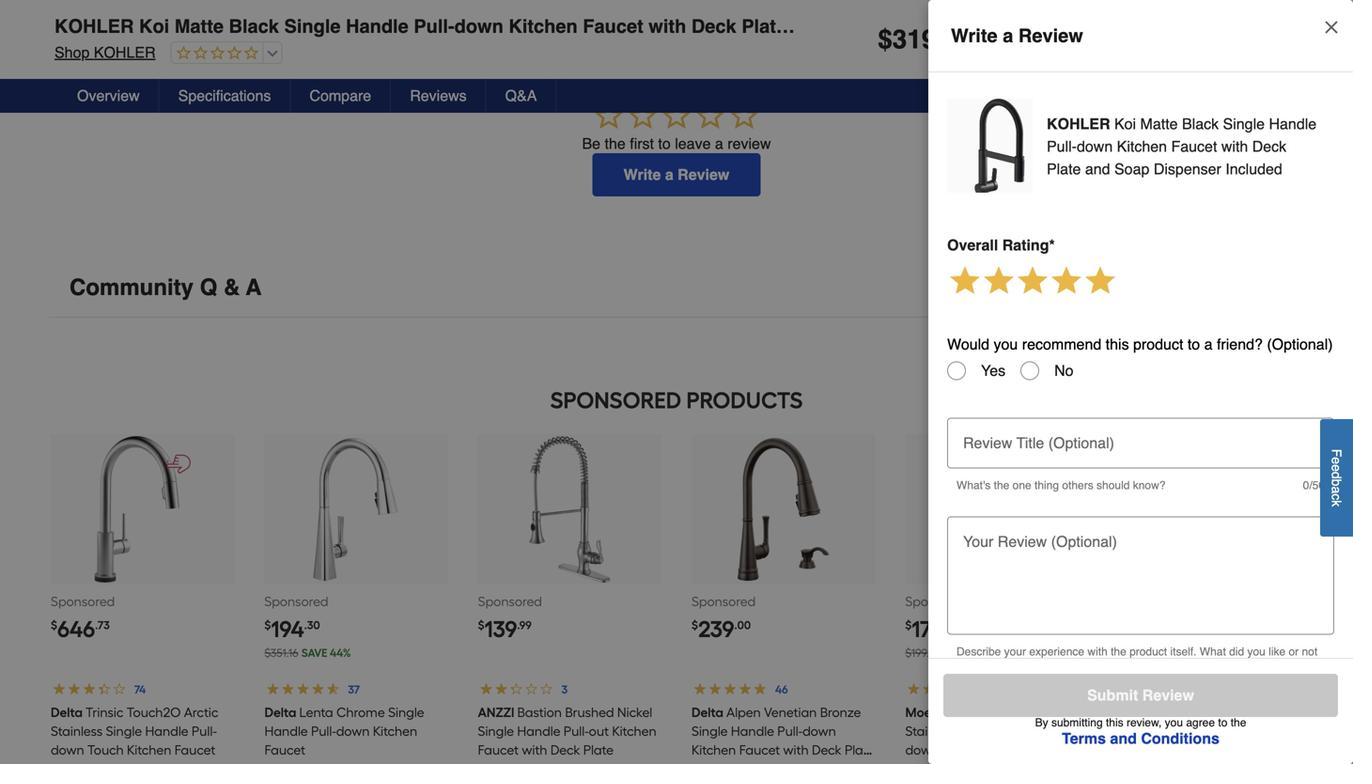 Task type: locate. For each thing, give the bounding box(es) containing it.
0 horizontal spatial matte
[[175, 16, 224, 37]]

1 horizontal spatial delta
[[264, 704, 296, 720]]

pull- inside the bastion brushed nickel single handle pull-out kitchen faucet with deck plate
[[564, 723, 589, 739]]

products
[[687, 387, 803, 414]]

single inside alpen venetian bronze single handle pull-down kitchen faucet with deck plate and soap dispenser included
[[692, 723, 728, 739]]

sarai spot resist stainless single handle pull- down kitchen faucet with deck plate
[[905, 704, 1072, 764]]

None text field
[[955, 418, 1327, 459], [955, 543, 1327, 626], [955, 418, 1327, 459], [955, 543, 1327, 626]]

2 horizontal spatial you
[[1248, 645, 1266, 658]]

delta left "trinsic" at the left
[[51, 704, 83, 720]]

spot right sarai at right bottom
[[976, 704, 1004, 720]]

write right 319
[[951, 25, 998, 47]]

review guidelines
[[1129, 660, 1229, 673]]

stainless for $
[[51, 723, 103, 739]]

2 vertical spatial soap
[[719, 761, 750, 764]]

2 this from the top
[[1106, 716, 1124, 729]]

1 for from the left
[[1023, 660, 1040, 673]]

1 horizontal spatial like
[[1269, 645, 1286, 658]]

1 vertical spatial zero stars image
[[591, 99, 762, 134]]

with inside alpen venetian bronze single handle pull-down kitchen faucet with deck plate and soap dispenser included
[[783, 742, 809, 758]]

2 .00 from the left
[[944, 618, 961, 632]]

0 horizontal spatial stainless
[[51, 723, 103, 739]]

1 horizontal spatial you
[[1165, 716, 1183, 729]]

stainless down pfister in the bottom right of the page
[[1119, 723, 1171, 739]]

rating*
[[1003, 236, 1055, 254]]

0 horizontal spatial zero stars image
[[172, 45, 259, 63]]

spot
[[976, 704, 1004, 720], [1204, 704, 1232, 720]]

would
[[947, 336, 990, 353]]

2 for from the left
[[1235, 660, 1252, 673]]

0 /50
[[1303, 479, 1325, 492]]

faucet inside lenta chrome single handle pull-down kitchen faucet
[[264, 742, 305, 758]]

reviews button
[[49, 0, 1305, 52], [391, 79, 487, 113]]

deck inside sarai spot resist stainless single handle pull- down kitchen faucet with deck plate
[[905, 761, 935, 764]]

$
[[878, 24, 893, 55], [51, 618, 57, 632], [264, 618, 271, 632], [478, 618, 485, 632], [692, 618, 698, 632], [905, 618, 912, 632]]

1 horizontal spatial black
[[1182, 115, 1219, 133]]

.73
[[95, 618, 110, 632]]

0 horizontal spatial write a review
[[624, 166, 730, 183]]

.00
[[735, 618, 751, 632], [944, 618, 961, 632]]

1 e from the top
[[1330, 457, 1345, 464]]

1 horizontal spatial stainless
[[905, 723, 957, 739]]

1 vertical spatial to
[[1188, 336, 1200, 353]]

handle inside the bastion brushed nickel single handle pull-out kitchen faucet with deck plate
[[517, 723, 561, 739]]

2 vertical spatial included
[[816, 761, 867, 764]]

3 delta from the left
[[692, 704, 724, 720]]

1 save from the left
[[301, 646, 327, 660]]

save left 10%
[[946, 646, 972, 660]]

single inside sarai spot resist stainless single handle pull- down kitchen faucet with deck plate
[[961, 723, 997, 739]]

1 horizontal spatial included
[[978, 16, 1055, 37]]

first
[[630, 135, 654, 152]]

with
[[649, 16, 686, 37], [1222, 138, 1248, 155], [1088, 645, 1108, 658], [522, 742, 548, 758], [783, 742, 809, 758], [1034, 742, 1059, 758], [1273, 742, 1298, 758]]

experience
[[1030, 645, 1085, 658]]

compare button
[[291, 79, 391, 113]]

0 horizontal spatial to
[[658, 135, 671, 152]]

kitchen
[[509, 16, 578, 37], [1117, 138, 1167, 155], [373, 723, 417, 739], [612, 723, 657, 739], [127, 742, 171, 758], [692, 742, 736, 758], [942, 742, 987, 758], [1181, 742, 1226, 758]]

venetian
[[764, 704, 817, 720]]

zero stars image
[[172, 45, 259, 63], [591, 99, 762, 134]]

this
[[1106, 336, 1129, 353], [1106, 716, 1124, 729]]

plate inside the bastion brushed nickel single handle pull-out kitchen faucet with deck plate
[[584, 742, 614, 758]]

sponsored for bastion brushed nickel single handle pull-out kitchen faucet with deck plate
[[478, 593, 542, 609]]

to right first
[[658, 135, 671, 152]]

1 horizontal spatial write a review
[[951, 25, 1084, 47]]

1 vertical spatial soap
[[1115, 160, 1150, 178]]

1 spot from the left
[[976, 704, 1004, 720]]

pull- inside sarai spot resist stainless single handle pull- down kitchen faucet with deck plate
[[1046, 723, 1072, 739]]

1 stainless from the left
[[51, 723, 103, 739]]

sponsored for alpen venetian bronze single handle pull-down kitchen faucet with deck plate and soap dispenser included
[[692, 593, 756, 609]]

319
[[893, 24, 937, 55]]

matte inside koi matte black single handle pull-down kitchen faucet with deck plate and soap dispenser included
[[1141, 115, 1178, 133]]

included inside koi matte black single handle pull-down kitchen faucet with deck plate and soap dispenser included
[[1226, 160, 1283, 178]]

plate
[[742, 16, 787, 37], [1047, 160, 1081, 178], [584, 742, 614, 758], [845, 742, 875, 758], [938, 761, 969, 764], [1152, 761, 1182, 764]]

zero stars image up specifications
[[172, 45, 259, 63]]

this down the submit
[[1106, 716, 1124, 729]]

stainless inside "trinsic touch2o arctic stainless single handle pull- down touch kitchen faucet"
[[51, 723, 103, 739]]

review up talega at the right of the page
[[1143, 687, 1195, 704]]

2 vertical spatial dispenser
[[754, 761, 813, 764]]

1 horizontal spatial save
[[946, 646, 972, 660]]

dispenser
[[882, 16, 973, 37], [1154, 160, 1222, 178], [754, 761, 813, 764]]

submitting
[[1052, 716, 1103, 729]]

1 horizontal spatial for
[[1235, 660, 1252, 673]]

sponsored for lenta chrome single handle pull-down kitchen faucet
[[264, 593, 329, 609]]

the inside by submitting this review, you agree to the terms and conditions
[[1231, 716, 1247, 729]]

0 vertical spatial black
[[229, 16, 279, 37]]

overview button
[[58, 79, 159, 113]]

159 $189.00 save 15%
[[1119, 616, 1206, 660]]

details
[[1072, 660, 1105, 673]]

talega spot defense stainless steel single handle pull-down kitchen faucet with deck plate
[[1119, 704, 1298, 764]]

you inside by submitting this review, you agree to the terms and conditions
[[1165, 716, 1183, 729]]

1 vertical spatial matte
[[1141, 115, 1178, 133]]

0 vertical spatial kohler
[[55, 16, 134, 37]]

0 vertical spatial matte
[[175, 16, 224, 37]]

1 horizontal spatial or
[[1289, 645, 1299, 658]]

$ inside $ 646 .73
[[51, 618, 57, 632]]

pull- inside lenta chrome single handle pull-down kitchen faucet
[[311, 723, 336, 739]]

e
[[1330, 457, 1345, 464], [1330, 464, 1345, 472]]

down inside talega spot defense stainless steel single handle pull-down kitchen faucet with deck plate
[[1144, 742, 1178, 758]]

for inside . for questions on pricing, delivery, or customer service, please call 1-800-445-6937.
[[1235, 660, 1252, 673]]

bastion
[[518, 704, 562, 720]]

kitchen inside lenta chrome single handle pull-down kitchen faucet
[[373, 723, 417, 739]]

spot inside sarai spot resist stainless single handle pull- down kitchen faucet with deck plate
[[976, 704, 1004, 720]]

0 horizontal spatial koi
[[139, 16, 169, 37]]

2 save from the left
[[946, 646, 972, 660]]

stainless
[[51, 723, 103, 739], [905, 723, 957, 739], [1119, 723, 1171, 739]]

option group
[[940, 354, 1335, 388]]

to left friend?
[[1188, 336, 1200, 353]]

$ inside $ 194 .30
[[264, 618, 271, 632]]

0 horizontal spatial black
[[229, 16, 279, 37]]

.00 up $199.00 save 10%
[[944, 618, 961, 632]]

0 vertical spatial included
[[978, 16, 1055, 37]]

1 vertical spatial product
[[1130, 645, 1168, 658]]

spot inside talega spot defense stainless steel single handle pull-down kitchen faucet with deck plate
[[1204, 704, 1232, 720]]

2 horizontal spatial included
[[1226, 160, 1283, 178]]

f e e d b a c k button
[[1321, 419, 1354, 537]]

kitchen inside the bastion brushed nickel single handle pull-out kitchen faucet with deck plate
[[612, 723, 657, 739]]

or left not
[[1289, 645, 1299, 658]]

submit review
[[1088, 687, 1195, 704]]

the right agree
[[1231, 716, 1247, 729]]

terms
[[1062, 730, 1106, 747]]

0 vertical spatial zero stars image
[[172, 45, 259, 63]]

0 vertical spatial reviews button
[[49, 0, 1305, 52]]

save up review guidelines on the right
[[1160, 646, 1186, 660]]

out
[[589, 723, 609, 739]]

0 horizontal spatial included
[[816, 761, 867, 764]]

0 vertical spatial or
[[1289, 645, 1299, 658]]

pull- inside talega spot defense stainless steel single handle pull-down kitchen faucet with deck plate
[[1119, 742, 1144, 758]]

stainless inside talega spot defense stainless steel single handle pull-down kitchen faucet with deck plate
[[1119, 723, 1171, 739]]

friend?
[[1217, 336, 1263, 353]]

1 vertical spatial black
[[1182, 115, 1219, 133]]

2 horizontal spatial stainless
[[1119, 723, 1171, 739]]

product
[[1134, 336, 1184, 353], [1130, 645, 1168, 658]]

2 horizontal spatial delta
[[692, 704, 724, 720]]

1 vertical spatial included
[[1226, 160, 1283, 178]]

faucet inside "trinsic touch2o arctic stainless single handle pull- down touch kitchen faucet"
[[175, 742, 215, 758]]

0 horizontal spatial delta
[[51, 704, 83, 720]]

2 horizontal spatial to
[[1219, 716, 1228, 729]]

dispenser inside koi matte black single handle pull-down kitchen faucet with deck plate and soap dispenser included
[[1154, 160, 1222, 178]]

your
[[1004, 645, 1026, 658]]

zero stars image up be the first to leave a review
[[591, 99, 762, 134]]

for right .
[[1235, 660, 1252, 673]]

0 horizontal spatial for
[[1023, 660, 1040, 673]]

0 horizontal spatial .00
[[735, 618, 751, 632]]

2 vertical spatial to
[[1219, 716, 1228, 729]]

delta left lenta
[[264, 704, 296, 720]]

southdeep products heading
[[49, 382, 1305, 419]]

handle inside "trinsic touch2o arctic stainless single handle pull- down touch kitchen faucet"
[[145, 723, 188, 739]]

stainless down "trinsic" at the left
[[51, 723, 103, 739]]

$ inside $ 179 .00
[[905, 618, 912, 632]]

1 horizontal spatial spot
[[1204, 704, 1232, 720]]

e up the b
[[1330, 464, 1345, 472]]

$199.00 save 10%
[[905, 646, 993, 660]]

2 horizontal spatial dispenser
[[1154, 160, 1222, 178]]

1 horizontal spatial .00
[[944, 618, 961, 632]]

this right recommend
[[1106, 336, 1129, 353]]

reviews up shop kohler
[[70, 9, 160, 35]]

save left 44%
[[301, 646, 327, 660]]

like up the pricing,
[[957, 660, 974, 673]]

product left friend?
[[1134, 336, 1184, 353]]

for inside describe your experience with the product itself. what did you like or not like about it? for more details see
[[1023, 660, 1040, 673]]

$ for 179
[[905, 618, 912, 632]]

0 horizontal spatial write
[[624, 166, 661, 183]]

soap for alpen venetian bronze single handle pull-down kitchen faucet with deck plate and soap dispenser included
[[719, 761, 750, 764]]

faucet inside sarai spot resist stainless single handle pull- down kitchen faucet with deck plate
[[990, 742, 1031, 758]]

1 delta from the left
[[51, 704, 83, 720]]

included right 00
[[978, 16, 1055, 37]]

$ for 646
[[51, 618, 57, 632]]

10%
[[974, 646, 993, 660]]

0 vertical spatial soap
[[831, 16, 877, 37]]

0 vertical spatial write a review
[[951, 25, 1084, 47]]

$ 179 .00
[[905, 616, 961, 643]]

included down arrow up icon
[[1226, 160, 1283, 178]]

0 horizontal spatial or
[[1041, 675, 1051, 689]]

or down more
[[1041, 675, 1051, 689]]

1 vertical spatial like
[[957, 660, 974, 673]]

1 vertical spatial write a review
[[624, 166, 730, 183]]

1 vertical spatial reviews
[[410, 87, 467, 104]]

review down leave
[[678, 166, 730, 183]]

0 vertical spatial dispenser
[[882, 16, 973, 37]]

plate inside sarai spot resist stainless single handle pull- down kitchen faucet with deck plate
[[938, 761, 969, 764]]

0 horizontal spatial soap
[[719, 761, 750, 764]]

down inside "trinsic touch2o arctic stainless single handle pull- down touch kitchen faucet"
[[51, 742, 84, 758]]

0 horizontal spatial dispenser
[[754, 761, 813, 764]]

the left one on the right of the page
[[994, 479, 1010, 492]]

139
[[485, 616, 517, 643]]

q
[[200, 274, 217, 300]]

stainless down moen
[[905, 723, 957, 739]]

$ 319 00
[[878, 24, 973, 55]]

product down "159"
[[1130, 645, 1168, 658]]

you right did
[[1248, 645, 1266, 658]]

15%
[[1188, 646, 1206, 660]]

1 horizontal spatial matte
[[1141, 115, 1178, 133]]

kohler image
[[947, 99, 1033, 232]]

2 vertical spatial kohler
[[1047, 115, 1111, 133]]

.99
[[517, 618, 532, 632]]

single inside talega spot defense stainless steel single handle pull-down kitchen faucet with deck plate
[[1206, 723, 1242, 739]]

1 vertical spatial koi
[[1115, 115, 1136, 133]]

.00 inside $ 179 .00
[[944, 618, 961, 632]]

0 horizontal spatial spot
[[976, 704, 1004, 720]]

spot down 800-
[[1204, 704, 1232, 720]]

included
[[978, 16, 1055, 37], [1226, 160, 1283, 178], [816, 761, 867, 764]]

soap inside alpen venetian bronze single handle pull-down kitchen faucet with deck plate and soap dispenser included
[[719, 761, 750, 764]]

a up k
[[1330, 486, 1345, 494]]

3 save from the left
[[1160, 646, 1186, 660]]

you up conditions
[[1165, 716, 1183, 729]]

$ 646 .73
[[51, 616, 110, 643]]

included down bronze
[[816, 761, 867, 764]]

0 vertical spatial write
[[951, 25, 998, 47]]

1 vertical spatial dispenser
[[1154, 160, 1222, 178]]

review inside write a review button
[[678, 166, 730, 183]]

2 e from the top
[[1330, 464, 1345, 472]]

$ inside '$ 139 .99'
[[478, 618, 485, 632]]

1 vertical spatial write
[[624, 166, 661, 183]]

soap inside koi matte black single handle pull-down kitchen faucet with deck plate and soap dispenser included
[[1115, 160, 1150, 178]]

2 horizontal spatial save
[[1160, 646, 1186, 660]]

for
[[1023, 660, 1040, 673], [1235, 660, 1252, 673]]

down inside alpen venetian bronze single handle pull-down kitchen faucet with deck plate and soap dispenser included
[[803, 723, 836, 739]]

with inside talega spot defense stainless steel single handle pull-down kitchen faucet with deck plate
[[1273, 742, 1298, 758]]

should
[[1097, 479, 1130, 492]]

194
[[271, 616, 304, 643]]

like up questions
[[1269, 645, 1286, 658]]

delta for 646
[[51, 704, 83, 720]]

$ inside the $ 239 .00
[[692, 618, 698, 632]]

c
[[1330, 494, 1345, 500]]

to right agree
[[1219, 716, 1228, 729]]

3 stainless from the left
[[1119, 723, 1171, 739]]

0 vertical spatial to
[[658, 135, 671, 152]]

1 vertical spatial this
[[1106, 716, 1124, 729]]

spot for handle
[[976, 704, 1004, 720]]

0 vertical spatial this
[[1106, 336, 1129, 353]]

review
[[728, 135, 771, 152]]

koi
[[139, 16, 169, 37], [1115, 115, 1136, 133]]

2 vertical spatial you
[[1165, 716, 1183, 729]]

646
[[57, 616, 95, 643]]

0 horizontal spatial save
[[301, 646, 327, 660]]

kitchen inside talega spot defense stainless steel single handle pull-down kitchen faucet with deck plate
[[1181, 742, 1226, 758]]

sponsored products
[[550, 387, 803, 414]]

a
[[1003, 25, 1014, 47], [715, 135, 724, 152], [665, 166, 674, 183], [1205, 336, 1213, 353], [1330, 486, 1345, 494]]

kohler
[[55, 16, 134, 37], [94, 44, 156, 61], [1047, 115, 1111, 133]]

koi matte black single handle pull-down kitchen faucet with deck plate and soap dispenser included
[[1047, 115, 1317, 178]]

write down first
[[624, 166, 661, 183]]

review,
[[1127, 716, 1162, 729]]

1 .00 from the left
[[735, 618, 751, 632]]

for right the it?
[[1023, 660, 1040, 673]]

did
[[1230, 645, 1245, 658]]

the inside describe your experience with the product itself. what did you like or not like about it? for more details see
[[1111, 645, 1127, 658]]

resist
[[1007, 704, 1041, 720]]

review inside review guidelines "button"
[[1129, 660, 1168, 673]]

review inside submit review button
[[1143, 687, 1195, 704]]

down inside koi matte black single handle pull-down kitchen faucet with deck plate and soap dispenser included
[[1077, 138, 1113, 155]]

0 horizontal spatial reviews
[[70, 9, 160, 35]]

reviews left q&a
[[410, 87, 467, 104]]

no
[[1055, 362, 1074, 379]]

q&a
[[505, 87, 537, 104]]

e up the d
[[1330, 457, 1345, 464]]

sponsored
[[550, 387, 682, 414], [51, 593, 115, 609], [264, 593, 329, 609], [478, 593, 542, 609], [692, 593, 756, 609], [905, 593, 970, 609]]

179
[[912, 616, 944, 643]]

included for alpen venetian bronze single handle pull-down kitchen faucet with deck plate and soap dispenser included
[[816, 761, 867, 764]]

pull- inside alpen venetian bronze single handle pull-down kitchen faucet with deck plate and soap dispenser included
[[778, 723, 803, 739]]

800-
[[1212, 675, 1234, 689]]

.00 up alpen
[[735, 618, 751, 632]]

dispenser inside alpen venetian bronze single handle pull-down kitchen faucet with deck plate and soap dispenser included
[[754, 761, 813, 764]]

1 horizontal spatial koi
[[1115, 115, 1136, 133]]

describe your experience with the product itself. what did you like or not like about it? for more details see
[[957, 645, 1318, 673]]

2 stainless from the left
[[905, 723, 957, 739]]

faucet inside talega spot defense stainless steel single handle pull-down kitchen faucet with deck plate
[[1229, 742, 1270, 758]]

1 vertical spatial or
[[1041, 675, 1051, 689]]

.00 inside the $ 239 .00
[[735, 618, 751, 632]]

product inside describe your experience with the product itself. what did you like or not like about it? for more details see
[[1130, 645, 1168, 658]]

review down $189.00
[[1129, 660, 1168, 673]]

included inside alpen venetian bronze single handle pull-down kitchen faucet with deck plate and soap dispenser included
[[816, 761, 867, 764]]

delta left alpen
[[692, 704, 724, 720]]

0 vertical spatial koi
[[139, 16, 169, 37]]

arctic
[[184, 704, 218, 720]]

you up "yes"
[[994, 336, 1018, 353]]

the up see
[[1111, 645, 1127, 658]]

$ for 239
[[692, 618, 698, 632]]

arrow up image
[[1264, 133, 1279, 148]]

steel
[[1174, 723, 1203, 739]]

1 vertical spatial you
[[1248, 645, 1266, 658]]

black up specifications
[[229, 16, 279, 37]]

save inside 159 $189.00 save 15%
[[1160, 646, 1186, 660]]

1 horizontal spatial dispenser
[[882, 16, 973, 37]]

community
[[70, 274, 194, 300]]

sarai
[[942, 704, 973, 720]]

2 spot from the left
[[1204, 704, 1232, 720]]

touch
[[87, 742, 124, 758]]

1 vertical spatial reviews button
[[391, 79, 487, 113]]

2 horizontal spatial soap
[[1115, 160, 1150, 178]]

see
[[1108, 660, 1126, 673]]

0 vertical spatial you
[[994, 336, 1018, 353]]

black left arrow up icon
[[1182, 115, 1219, 133]]

deck inside the bastion brushed nickel single handle pull-out kitchen faucet with deck plate
[[551, 742, 580, 758]]



Task type: describe. For each thing, give the bounding box(es) containing it.
1 horizontal spatial to
[[1188, 336, 1200, 353]]

down inside lenta chrome single handle pull-down kitchen faucet
[[336, 723, 370, 739]]

6937.
[[1257, 675, 1285, 689]]

about
[[977, 660, 1005, 673]]

describe
[[957, 645, 1001, 658]]

specifications button
[[159, 79, 291, 113]]

a right 00
[[1003, 25, 1014, 47]]

$351.16
[[264, 646, 298, 660]]

community q & a
[[70, 274, 262, 300]]

review right 00
[[1019, 25, 1084, 47]]

$351.16 save 44%
[[264, 646, 351, 660]]

0
[[1303, 479, 1310, 492]]

00
[[944, 24, 973, 55]]

touch2o
[[127, 704, 181, 720]]

plate inside talega spot defense stainless steel single handle pull-down kitchen faucet with deck plate
[[1152, 761, 1182, 764]]

with inside the bastion brushed nickel single handle pull-out kitchen faucet with deck plate
[[522, 742, 548, 758]]

be the first to leave a review
[[582, 135, 771, 152]]

deck inside alpen venetian bronze single handle pull-down kitchen faucet with deck plate and soap dispenser included
[[812, 742, 842, 758]]

sponsored inside southdeep products heading
[[550, 387, 682, 414]]

overall rating*
[[947, 236, 1055, 254]]

community q & a button
[[49, 258, 1305, 318]]

you inside describe your experience with the product itself. what did you like or not like about it? for more details see
[[1248, 645, 1266, 658]]

kitchen inside sarai spot resist stainless single handle pull- down kitchen faucet with deck plate
[[942, 742, 987, 758]]

lenta chrome single handle pull-down kitchen faucet
[[264, 704, 424, 758]]

$ 139 .99
[[478, 616, 532, 643]]

$189.00
[[1119, 646, 1157, 660]]

delivery,
[[996, 675, 1038, 689]]

0 vertical spatial reviews
[[70, 9, 160, 35]]

included for koi matte black single handle pull-down kitchen faucet with deck plate and soap dispenser included
[[1226, 160, 1283, 178]]

stainless inside sarai spot resist stainless single handle pull- down kitchen faucet with deck plate
[[905, 723, 957, 739]]

know?
[[1133, 479, 1166, 492]]

write a review button
[[593, 153, 761, 196]]

bastion brushed nickel single handle pull-out kitchen faucet with deck plate
[[478, 704, 657, 758]]

to inside by submitting this review, you agree to the terms and conditions
[[1219, 716, 1228, 729]]

a right leave
[[715, 135, 724, 152]]

write a review inside button
[[624, 166, 730, 183]]

1 this from the top
[[1106, 336, 1129, 353]]

single inside the bastion brushed nickel single handle pull-out kitchen faucet with deck plate
[[478, 723, 514, 739]]

k
[[1330, 500, 1345, 507]]

it?
[[1008, 660, 1020, 673]]

single inside koi matte black single handle pull-down kitchen faucet with deck plate and soap dispenser included
[[1223, 115, 1265, 133]]

kohler for kohler
[[1047, 115, 1111, 133]]

defense
[[1235, 704, 1284, 720]]

chat invite button image
[[1268, 695, 1325, 752]]

.
[[1229, 660, 1232, 673]]

questions
[[1255, 660, 1304, 673]]

pricing,
[[957, 675, 993, 689]]

handle inside sarai spot resist stainless single handle pull- down kitchen faucet with deck plate
[[1000, 723, 1043, 739]]

on
[[1307, 660, 1319, 673]]

dispenser for alpen venetian bronze single handle pull-down kitchen faucet with deck plate and soap dispenser included
[[754, 761, 813, 764]]

b
[[1330, 479, 1345, 486]]

close image
[[1322, 18, 1341, 37]]

q&a button
[[487, 79, 557, 113]]

239
[[698, 616, 735, 643]]

kitchen inside alpen venetian bronze single handle pull-down kitchen faucet with deck plate and soap dispenser included
[[692, 742, 736, 758]]

a left friend?
[[1205, 336, 1213, 353]]

trinsic
[[86, 704, 124, 720]]

nickel
[[618, 704, 653, 720]]

would you recommend this product to a friend? (optional)
[[947, 336, 1333, 353]]

kitchen inside koi matte black single handle pull-down kitchen faucet with deck plate and soap dispenser included
[[1117, 138, 1167, 155]]

handle inside talega spot defense stainless steel single handle pull-down kitchen faucet with deck plate
[[1246, 723, 1289, 739]]

.00 for 239
[[735, 618, 751, 632]]

$ for 194
[[264, 618, 271, 632]]

submit
[[1088, 687, 1139, 704]]

$199.00
[[905, 646, 943, 660]]

lenta
[[299, 704, 333, 720]]

one
[[1013, 479, 1032, 492]]

kohler koi matte black single handle pull-down kitchen faucet with deck plate and soap dispenser included
[[55, 16, 1055, 37]]

$ 194 .30
[[264, 616, 320, 643]]

conditions
[[1141, 730, 1220, 747]]

1 vertical spatial kohler
[[94, 44, 156, 61]]

delta for 239
[[692, 704, 724, 720]]

overview
[[77, 87, 140, 104]]

more
[[1043, 660, 1069, 673]]

save for 179
[[946, 646, 972, 660]]

handle inside koi matte black single handle pull-down kitchen faucet with deck plate and soap dispenser included
[[1269, 115, 1317, 133]]

and inside alpen venetian bronze single handle pull-down kitchen faucet with deck plate and soap dispenser included
[[692, 761, 716, 764]]

write inside button
[[624, 166, 661, 183]]

service,
[[1103, 675, 1142, 689]]

and inside koi matte black single handle pull-down kitchen faucet with deck plate and soap dispenser included
[[1085, 160, 1111, 178]]

f
[[1330, 449, 1345, 457]]

stainless for 159
[[1119, 723, 1171, 739]]

soap for koi matte black single handle pull-down kitchen faucet with deck plate and soap dispenser included
[[1115, 160, 1150, 178]]

compare
[[310, 87, 371, 104]]

alpen venetian bronze single handle pull-down kitchen faucet with deck plate and soap dispenser included
[[692, 704, 875, 764]]

sponsored for sarai spot resist stainless single handle pull- down kitchen faucet with deck plate
[[905, 593, 970, 609]]

the right "be"
[[605, 135, 626, 152]]

koi inside koi matte black single handle pull-down kitchen faucet with deck plate and soap dispenser included
[[1115, 115, 1136, 133]]

pull- inside koi matte black single handle pull-down kitchen faucet with deck plate and soap dispenser included
[[1047, 138, 1077, 155]]

1-
[[1202, 675, 1212, 689]]

0 horizontal spatial you
[[994, 336, 1018, 353]]

44%
[[330, 646, 351, 660]]

1 horizontal spatial reviews
[[410, 87, 467, 104]]

. for questions on pricing, delivery, or customer service, please call 1-800-445-6937.
[[957, 660, 1319, 689]]

$ 239 .00
[[692, 616, 751, 643]]

0 vertical spatial like
[[1269, 645, 1286, 658]]

leave
[[675, 135, 711, 152]]

dispenser for koi matte black single handle pull-down kitchen faucet with deck plate and soap dispenser included
[[1154, 160, 1222, 178]]

single inside "trinsic touch2o arctic stainless single handle pull- down touch kitchen faucet"
[[106, 723, 142, 739]]

faucet inside the bastion brushed nickel single handle pull-out kitchen faucet with deck plate
[[478, 742, 519, 758]]

single inside lenta chrome single handle pull-down kitchen faucet
[[388, 704, 424, 720]]

(optional)
[[1267, 336, 1333, 353]]

black inside koi matte black single handle pull-down kitchen faucet with deck plate and soap dispenser included
[[1182, 115, 1219, 133]]

with inside describe your experience with the product itself. what did you like or not like about it? for more details see
[[1088, 645, 1108, 658]]

plate inside alpen venetian bronze single handle pull-down kitchen faucet with deck plate and soap dispenser included
[[845, 742, 875, 758]]

pull- inside "trinsic touch2o arctic stainless single handle pull- down touch kitchen faucet"
[[192, 723, 217, 739]]

a down be the first to leave a review
[[665, 166, 674, 183]]

deck inside talega spot defense stainless steel single handle pull-down kitchen faucet with deck plate
[[1119, 761, 1149, 764]]

or inside . for questions on pricing, delivery, or customer service, please call 1-800-445-6937.
[[1041, 675, 1051, 689]]

and inside by submitting this review, you agree to the terms and conditions
[[1110, 730, 1137, 747]]

shop
[[55, 44, 90, 61]]

159
[[1126, 616, 1158, 643]]

terms and conditions button
[[1031, 728, 1251, 749]]

kohler for kohler koi matte black single handle pull-down kitchen faucet with deck plate and soap dispenser included
[[55, 16, 134, 37]]

shop kohler
[[55, 44, 156, 61]]

plate inside koi matte black single handle pull-down kitchen faucet with deck plate and soap dispenser included
[[1047, 160, 1081, 178]]

0 vertical spatial product
[[1134, 336, 1184, 353]]

down inside sarai spot resist stainless single handle pull- down kitchen faucet with deck plate
[[905, 742, 939, 758]]

brushed
[[565, 704, 614, 720]]

$ for 319
[[878, 24, 893, 55]]

alpen
[[727, 704, 761, 720]]

445-
[[1234, 675, 1257, 689]]

handle inside lenta chrome single handle pull-down kitchen faucet
[[264, 723, 308, 739]]

pfister
[[1119, 704, 1158, 720]]

recommend
[[1022, 336, 1102, 353]]

by
[[1035, 716, 1049, 729]]

f e e d b a c k
[[1330, 449, 1345, 507]]

kitchen inside "trinsic touch2o arctic stainless single handle pull- down touch kitchen faucet"
[[127, 742, 171, 758]]

option group containing yes
[[940, 354, 1335, 388]]

moen
[[905, 704, 939, 720]]

0 horizontal spatial like
[[957, 660, 974, 673]]

with inside koi matte black single handle pull-down kitchen faucet with deck plate and soap dispenser included
[[1222, 138, 1248, 155]]

talega
[[1161, 704, 1201, 720]]

trinsic touch2o arctic stainless single handle pull- down touch kitchen faucet
[[51, 704, 218, 758]]

faucet inside alpen venetian bronze single handle pull-down kitchen faucet with deck plate and soap dispenser included
[[739, 742, 780, 758]]

specifications
[[178, 87, 271, 104]]

what's
[[957, 479, 991, 492]]

with inside sarai spot resist stainless single handle pull- down kitchen faucet with deck plate
[[1034, 742, 1059, 758]]

$ for 139
[[478, 618, 485, 632]]

guidelines
[[1171, 660, 1229, 673]]

1 horizontal spatial soap
[[831, 16, 877, 37]]

sponsored for trinsic touch2o arctic stainless single handle pull- down touch kitchen faucet
[[51, 593, 115, 609]]

deck inside koi matte black single handle pull-down kitchen faucet with deck plate and soap dispenser included
[[1253, 138, 1287, 155]]

or inside describe your experience with the product itself. what did you like or not like about it? for more details see
[[1289, 645, 1299, 658]]

not
[[1302, 645, 1318, 658]]

1 horizontal spatial zero stars image
[[591, 99, 762, 134]]

faucet inside koi matte black single handle pull-down kitchen faucet with deck plate and soap dispenser included
[[1172, 138, 1218, 155]]

be
[[582, 135, 601, 152]]

save for 194
[[301, 646, 327, 660]]

1 horizontal spatial write
[[951, 25, 998, 47]]

yes
[[981, 362, 1006, 379]]

/50
[[1310, 479, 1325, 492]]

handle inside alpen venetian bronze single handle pull-down kitchen faucet with deck plate and soap dispenser included
[[731, 723, 774, 739]]

submit review button
[[944, 674, 1338, 717]]

spot for single
[[1204, 704, 1232, 720]]

.00 for 179
[[944, 618, 961, 632]]

2 delta from the left
[[264, 704, 296, 720]]

overall
[[947, 236, 998, 254]]

this inside by submitting this review, you agree to the terms and conditions
[[1106, 716, 1124, 729]]



Task type: vqa. For each thing, say whether or not it's contained in the screenshot.
Would you recommend this product to a friend? (Optional)
yes



